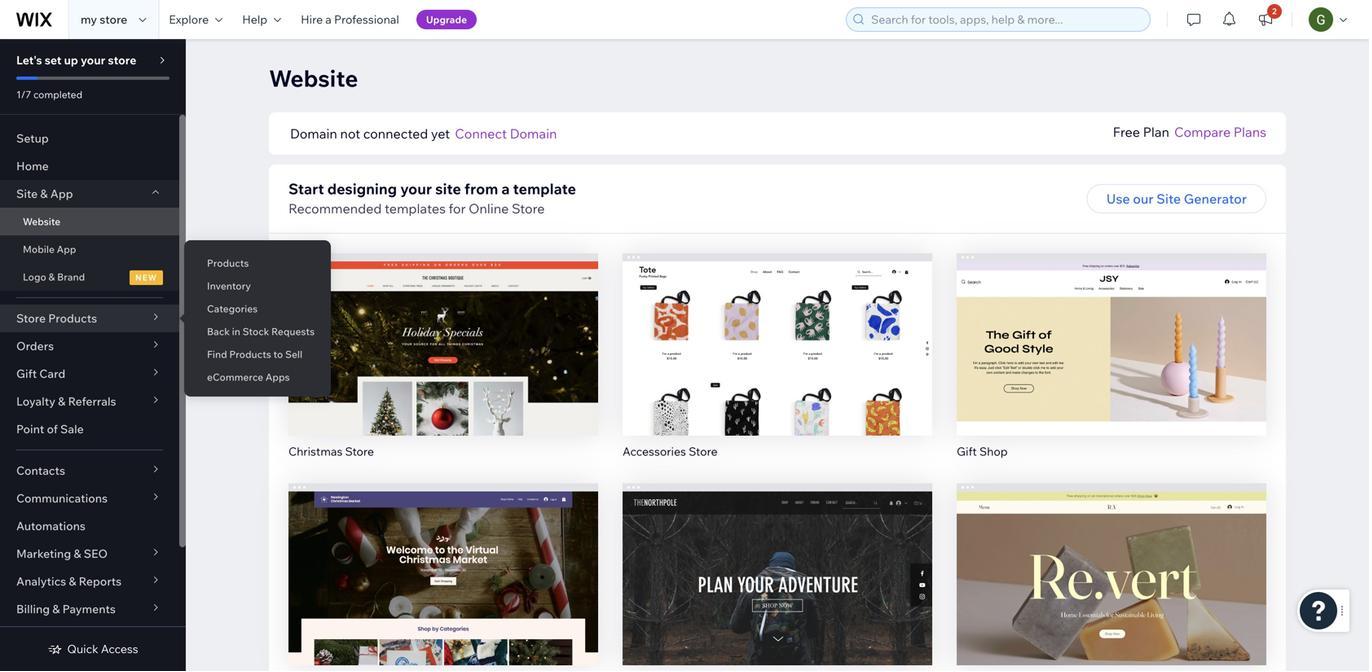 Task type: describe. For each thing, give the bounding box(es) containing it.
reports
[[79, 575, 122, 589]]

Search for tools, apps, help & more... field
[[866, 8, 1145, 31]]

connected
[[363, 125, 428, 142]]

explore
[[169, 12, 209, 26]]

billing & payments button
[[0, 596, 179, 623]]

back
[[207, 326, 230, 338]]

automations link
[[0, 513, 179, 540]]

apps
[[265, 371, 290, 383]]

site
[[435, 180, 461, 198]]

upgrade button
[[416, 10, 477, 29]]

1/7
[[16, 88, 31, 101]]

generator
[[1184, 191, 1247, 207]]

payments
[[62, 602, 116, 616]]

domain not connected yet connect domain
[[290, 125, 557, 142]]

help
[[242, 12, 267, 26]]

point
[[16, 422, 44, 436]]

marketing
[[16, 547, 71, 561]]

loyalty
[[16, 394, 55, 409]]

marketing & seo
[[16, 547, 108, 561]]

free
[[1113, 124, 1140, 140]]

gift card button
[[0, 360, 179, 388]]

& for site
[[40, 187, 48, 201]]

website inside sidebar element
[[23, 216, 61, 228]]

gift for gift shop
[[957, 444, 977, 459]]

& for analytics
[[69, 575, 76, 589]]

quick
[[67, 642, 98, 656]]

hire a professional
[[301, 12, 399, 26]]

find
[[207, 348, 227, 361]]

template
[[513, 180, 576, 198]]

analytics & reports
[[16, 575, 122, 589]]

point of sale link
[[0, 416, 179, 443]]

2 domain from the left
[[510, 125, 557, 142]]

billing
[[16, 602, 50, 616]]

app inside popup button
[[50, 187, 73, 201]]

site & app button
[[0, 180, 179, 208]]

loyalty & referrals
[[16, 394, 116, 409]]

find products to sell link
[[184, 341, 331, 368]]

templates
[[385, 200, 446, 217]]

point of sale
[[16, 422, 84, 436]]

2
[[1272, 6, 1277, 16]]

connect domain button
[[455, 124, 557, 143]]

products for find products to sell
[[229, 348, 271, 361]]

0 horizontal spatial a
[[325, 12, 332, 26]]

gift card
[[16, 367, 65, 381]]

brand
[[57, 271, 85, 283]]

categories
[[207, 303, 258, 315]]

marketing & seo button
[[0, 540, 179, 568]]

quick access button
[[48, 642, 138, 657]]

contacts button
[[0, 457, 179, 485]]

site inside site & app popup button
[[16, 187, 38, 201]]

home
[[16, 159, 49, 173]]

analytics & reports button
[[0, 568, 179, 596]]

use
[[1106, 191, 1130, 207]]

0 vertical spatial store
[[100, 12, 127, 26]]

analytics
[[16, 575, 66, 589]]

christmas
[[288, 444, 343, 459]]

loyalty & referrals button
[[0, 388, 179, 416]]

start designing your site from a template recommended templates for online store
[[288, 180, 576, 217]]

& for logo
[[49, 271, 55, 283]]

help button
[[232, 0, 291, 39]]

hire
[[301, 12, 323, 26]]

compare
[[1174, 124, 1231, 140]]

accessories store
[[623, 444, 718, 459]]

contacts
[[16, 464, 65, 478]]

my
[[81, 12, 97, 26]]

1/7 completed
[[16, 88, 82, 101]]

gift shop
[[957, 444, 1008, 459]]

1 vertical spatial app
[[57, 243, 76, 255]]

up
[[64, 53, 78, 67]]

let's set up your store
[[16, 53, 136, 67]]

completed
[[33, 88, 82, 101]]

ecommerce apps link
[[184, 363, 331, 391]]

quick access
[[67, 642, 138, 656]]

0 vertical spatial products
[[207, 257, 249, 269]]

store right "accessories"
[[689, 444, 718, 459]]

categories link
[[184, 295, 331, 323]]

use our site generator
[[1106, 191, 1247, 207]]

ecommerce apps
[[207, 371, 290, 383]]

from
[[464, 180, 498, 198]]

let's
[[16, 53, 42, 67]]

store inside sidebar element
[[108, 53, 136, 67]]

hire a professional link
[[291, 0, 409, 39]]

orders
[[16, 339, 54, 353]]

products link
[[184, 249, 331, 277]]

back in stock requests link
[[184, 318, 331, 346]]



Task type: locate. For each thing, give the bounding box(es) containing it.
edit button
[[409, 317, 478, 346], [743, 317, 812, 346], [1077, 317, 1146, 346], [409, 547, 478, 576], [743, 547, 812, 576], [1077, 547, 1146, 576]]

stock
[[243, 326, 269, 338]]

store right my
[[100, 12, 127, 26]]

gift left card
[[16, 367, 37, 381]]

edit
[[431, 323, 456, 340], [765, 323, 790, 340], [1099, 323, 1124, 340], [431, 553, 456, 570], [765, 553, 790, 570], [1099, 553, 1124, 570]]

logo
[[23, 271, 46, 283]]

a right 'hire'
[[325, 12, 332, 26]]

products up orders dropdown button
[[48, 311, 97, 326]]

& right logo
[[49, 271, 55, 283]]

to
[[273, 348, 283, 361]]

mobile app link
[[0, 236, 179, 263]]

your up templates
[[400, 180, 432, 198]]

store products button
[[0, 305, 179, 332]]

your inside start designing your site from a template recommended templates for online store
[[400, 180, 432, 198]]

0 vertical spatial your
[[81, 53, 105, 67]]

site right our
[[1157, 191, 1181, 207]]

& for marketing
[[74, 547, 81, 561]]

professional
[[334, 12, 399, 26]]

accessories
[[623, 444, 686, 459]]

site & app
[[16, 187, 73, 201]]

website link
[[0, 208, 179, 236]]

view
[[428, 358, 458, 374], [1096, 358, 1127, 374], [428, 588, 458, 604], [762, 588, 793, 604], [1096, 588, 1127, 604]]

domain left not in the left of the page
[[290, 125, 337, 142]]

seo
[[84, 547, 108, 561]]

0 horizontal spatial gift
[[16, 367, 37, 381]]

store inside popup button
[[16, 311, 46, 326]]

compare plans button
[[1174, 122, 1266, 142]]

products up inventory
[[207, 257, 249, 269]]

website down 'hire'
[[269, 64, 358, 92]]

referrals
[[68, 394, 116, 409]]

1 vertical spatial store
[[108, 53, 136, 67]]

set
[[45, 53, 61, 67]]

gift left shop
[[957, 444, 977, 459]]

1 domain from the left
[[290, 125, 337, 142]]

orders button
[[0, 332, 179, 360]]

use our site generator button
[[1087, 184, 1266, 214]]

& right loyalty
[[58, 394, 65, 409]]

home link
[[0, 152, 179, 180]]

a inside start designing your site from a template recommended templates for online store
[[501, 180, 510, 198]]

0 horizontal spatial domain
[[290, 125, 337, 142]]

& left seo
[[74, 547, 81, 561]]

gift for gift card
[[16, 367, 37, 381]]

sale
[[60, 422, 84, 436]]

setup
[[16, 131, 49, 145]]

free plan compare plans
[[1113, 124, 1266, 140]]

1 vertical spatial gift
[[957, 444, 977, 459]]

sidebar element
[[0, 39, 186, 671]]

billing & payments
[[16, 602, 116, 616]]

your right up
[[81, 53, 105, 67]]

recommended
[[288, 200, 382, 217]]

0 horizontal spatial your
[[81, 53, 105, 67]]

store products
[[16, 311, 97, 326]]

1 horizontal spatial gift
[[957, 444, 977, 459]]

0 vertical spatial app
[[50, 187, 73, 201]]

products up ecommerce apps
[[229, 348, 271, 361]]

& inside billing & payments popup button
[[52, 602, 60, 616]]

store
[[100, 12, 127, 26], [108, 53, 136, 67]]

0 horizontal spatial site
[[16, 187, 38, 201]]

connect
[[455, 125, 507, 142]]

domain
[[290, 125, 337, 142], [510, 125, 557, 142]]

& inside site & app popup button
[[40, 187, 48, 201]]

domain right the connect
[[510, 125, 557, 142]]

your inside sidebar element
[[81, 53, 105, 67]]

0 horizontal spatial website
[[23, 216, 61, 228]]

automations
[[16, 519, 86, 533]]

for
[[449, 200, 466, 217]]

2 vertical spatial products
[[229, 348, 271, 361]]

online
[[469, 200, 509, 217]]

christmas store
[[288, 444, 374, 459]]

& inside marketing & seo dropdown button
[[74, 547, 81, 561]]

1 horizontal spatial website
[[269, 64, 358, 92]]

view button
[[409, 351, 478, 380], [1077, 351, 1146, 380], [409, 581, 478, 610], [743, 581, 812, 610], [1077, 581, 1146, 610]]

shop
[[979, 444, 1008, 459]]

1 vertical spatial your
[[400, 180, 432, 198]]

of
[[47, 422, 58, 436]]

mobile
[[23, 243, 55, 255]]

& down home
[[40, 187, 48, 201]]

new
[[135, 272, 157, 283]]

& for billing
[[52, 602, 60, 616]]

products inside popup button
[[48, 311, 97, 326]]

2 button
[[1248, 0, 1284, 39]]

1 horizontal spatial domain
[[510, 125, 557, 142]]

site
[[16, 187, 38, 201], [1157, 191, 1181, 207]]

& right billing
[[52, 602, 60, 616]]

& inside analytics & reports popup button
[[69, 575, 76, 589]]

requests
[[271, 326, 315, 338]]

1 horizontal spatial a
[[501, 180, 510, 198]]

& left reports at the bottom
[[69, 575, 76, 589]]

not
[[340, 125, 360, 142]]

1 horizontal spatial your
[[400, 180, 432, 198]]

logo & brand
[[23, 271, 85, 283]]

0 vertical spatial gift
[[16, 367, 37, 381]]

app right mobile
[[57, 243, 76, 255]]

access
[[101, 642, 138, 656]]

gift inside dropdown button
[[16, 367, 37, 381]]

store inside start designing your site from a template recommended templates for online store
[[512, 200, 545, 217]]

website up mobile
[[23, 216, 61, 228]]

1 vertical spatial a
[[501, 180, 510, 198]]

setup link
[[0, 125, 179, 152]]

& inside loyalty & referrals dropdown button
[[58, 394, 65, 409]]

products for store products
[[48, 311, 97, 326]]

plan
[[1143, 124, 1169, 140]]

&
[[40, 187, 48, 201], [49, 271, 55, 283], [58, 394, 65, 409], [74, 547, 81, 561], [69, 575, 76, 589], [52, 602, 60, 616]]

yet
[[431, 125, 450, 142]]

1 vertical spatial website
[[23, 216, 61, 228]]

store right christmas
[[345, 444, 374, 459]]

a right from
[[501, 180, 510, 198]]

site inside use our site generator 'button'
[[1157, 191, 1181, 207]]

1 horizontal spatial site
[[1157, 191, 1181, 207]]

back in stock requests
[[207, 326, 315, 338]]

start
[[288, 180, 324, 198]]

store down my store
[[108, 53, 136, 67]]

store
[[512, 200, 545, 217], [16, 311, 46, 326], [345, 444, 374, 459], [689, 444, 718, 459]]

0 vertical spatial website
[[269, 64, 358, 92]]

& for loyalty
[[58, 394, 65, 409]]

site down home
[[16, 187, 38, 201]]

in
[[232, 326, 240, 338]]

inventory
[[207, 280, 251, 292]]

store up orders
[[16, 311, 46, 326]]

ecommerce
[[207, 371, 263, 383]]

communications
[[16, 491, 108, 506]]

find products to sell
[[207, 348, 302, 361]]

my store
[[81, 12, 127, 26]]

mobile app
[[23, 243, 76, 255]]

store down "template"
[[512, 200, 545, 217]]

communications button
[[0, 485, 179, 513]]

app down home link
[[50, 187, 73, 201]]

1 vertical spatial products
[[48, 311, 97, 326]]

upgrade
[[426, 13, 467, 26]]

0 vertical spatial a
[[325, 12, 332, 26]]

app
[[50, 187, 73, 201], [57, 243, 76, 255]]



Task type: vqa. For each thing, say whether or not it's contained in the screenshot.
from
yes



